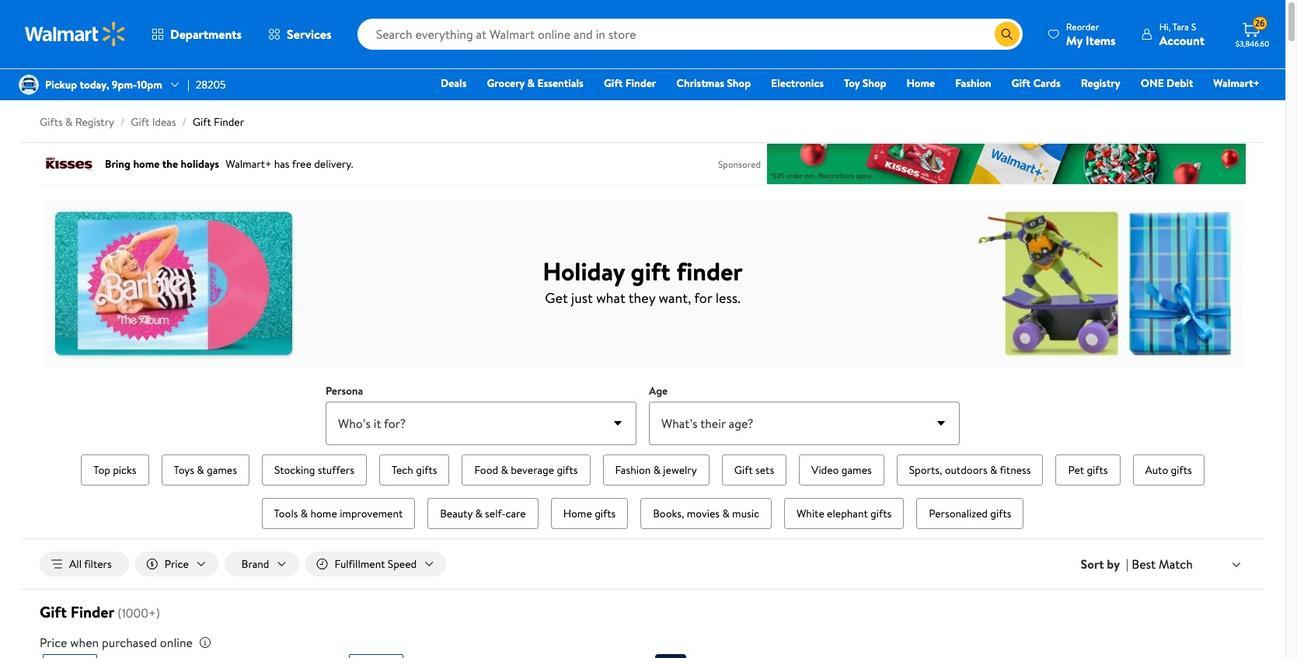 Task type: locate. For each thing, give the bounding box(es) containing it.
home for home
[[907, 75, 935, 91]]

/ left gift ideas link
[[121, 114, 125, 130]]

& right gifts
[[65, 114, 73, 130]]

christmas shop
[[676, 75, 751, 91]]

tara
[[1173, 20, 1189, 33]]

0 horizontal spatial fashion
[[615, 462, 651, 478]]

fashion & jewelry list item
[[600, 452, 713, 489]]

gift sets button
[[722, 455, 787, 486]]

$3,846.60
[[1236, 38, 1269, 49]]

pet
[[1068, 462, 1084, 478]]

gift for gift cards
[[1012, 75, 1031, 91]]

toy
[[844, 75, 860, 91]]

1 vertical spatial price
[[40, 634, 67, 651]]

auto
[[1145, 462, 1168, 478]]

& right the tools
[[301, 506, 308, 522]]

1 horizontal spatial |
[[1126, 556, 1129, 573]]

& inside "button"
[[653, 462, 661, 478]]

electronics link
[[764, 75, 831, 92]]

christmas
[[676, 75, 724, 91]]

0 horizontal spatial gift finder link
[[193, 114, 244, 130]]

shop right the christmas
[[727, 75, 751, 91]]

persona
[[326, 383, 363, 399]]

tech gifts list item
[[376, 452, 453, 489]]

walmart image
[[25, 22, 126, 47]]

sort and filter section element
[[21, 539, 1265, 589]]

white elephant gifts
[[797, 506, 892, 522]]

gift right essentials
[[604, 75, 623, 91]]

0 horizontal spatial price
[[40, 634, 67, 651]]

home right the 'care'
[[563, 506, 592, 522]]

tools
[[274, 506, 298, 522]]

fitness
[[1000, 462, 1031, 478]]

gift sets list item
[[719, 452, 790, 489]]

0 horizontal spatial |
[[187, 77, 189, 92]]

outdoors
[[945, 462, 988, 478]]

one debit link
[[1134, 75, 1200, 92]]

gifts right pet
[[1087, 462, 1108, 478]]

finder inside "gift finder" link
[[625, 75, 656, 91]]

personalized gifts list item
[[913, 495, 1027, 532]]

walmart+
[[1214, 75, 1260, 91]]

games
[[207, 462, 237, 478], [842, 462, 872, 478]]

26
[[1255, 16, 1265, 30]]

gifts up the sort and filter section element
[[595, 506, 616, 522]]

gifts right personalized
[[990, 506, 1012, 522]]

items
[[1086, 31, 1116, 49]]

best match
[[1132, 556, 1193, 573]]

shop for toy shop
[[863, 75, 886, 91]]

best
[[1132, 556, 1156, 573]]

1 shop from the left
[[727, 75, 751, 91]]

sports, outdoors & fitness button
[[897, 455, 1043, 486]]

fashion right home link
[[955, 75, 991, 91]]

registry down items
[[1081, 75, 1121, 91]]

home
[[907, 75, 935, 91], [563, 506, 592, 522]]

registry down today,
[[75, 114, 114, 130]]

price button
[[135, 552, 218, 577]]

what
[[596, 288, 626, 307]]

0 horizontal spatial finder
[[71, 602, 114, 623]]

1 horizontal spatial gift finder link
[[597, 75, 663, 92]]

& for toys & games
[[197, 462, 204, 478]]

white elephant gifts list item
[[781, 495, 907, 532]]

fashion left "jewelry" on the bottom of page
[[615, 462, 651, 478]]

home for home gifts
[[563, 506, 592, 522]]

books, movies & music list item
[[638, 495, 775, 532]]

/
[[121, 114, 125, 130], [182, 114, 186, 130]]

gift down all filters button
[[40, 602, 67, 623]]

& for gifts & registry / gift ideas / gift finder
[[65, 114, 73, 130]]

1 horizontal spatial price
[[165, 557, 189, 572]]

& right grocery
[[527, 75, 535, 91]]

1 horizontal spatial fashion
[[955, 75, 991, 91]]

personalized gifts button
[[917, 498, 1024, 529]]

holiday gift finder image
[[43, 200, 1243, 368]]

0 vertical spatial registry
[[1081, 75, 1121, 91]]

beauty & self-care button
[[428, 498, 538, 529]]

jewelry
[[663, 462, 697, 478]]

my
[[1066, 31, 1083, 49]]

0 horizontal spatial /
[[121, 114, 125, 130]]

white elephant gifts button
[[784, 498, 904, 529]]

stocking stuffers list item
[[259, 452, 370, 489]]

2 vertical spatial finder
[[71, 602, 114, 623]]

1 vertical spatial |
[[1126, 556, 1129, 573]]

1 horizontal spatial games
[[842, 462, 872, 478]]

| 28205
[[187, 77, 226, 92]]

hi, tara s account
[[1159, 20, 1205, 49]]

gift ideas link
[[131, 114, 176, 130]]

finder
[[625, 75, 656, 91], [214, 114, 244, 130], [71, 602, 114, 623]]

speed
[[388, 557, 417, 572]]

0 horizontal spatial home
[[563, 506, 592, 522]]

fulfillment speed button
[[305, 552, 446, 577]]

personalized gifts
[[929, 506, 1012, 522]]

when
[[70, 634, 99, 651]]

& left self-
[[475, 506, 483, 522]]

gift inside button
[[734, 462, 753, 478]]

0 vertical spatial price
[[165, 557, 189, 572]]

1 vertical spatial home
[[563, 506, 592, 522]]

& right food
[[501, 462, 508, 478]]

0 horizontal spatial registry
[[75, 114, 114, 130]]

1 vertical spatial finder
[[214, 114, 244, 130]]

brand
[[242, 557, 269, 572]]

top picks list item
[[78, 452, 152, 489]]

price
[[165, 557, 189, 572], [40, 634, 67, 651]]

0 vertical spatial |
[[187, 77, 189, 92]]

0 vertical spatial finder
[[625, 75, 656, 91]]

tools & home improvement
[[274, 506, 403, 522]]

1 horizontal spatial shop
[[863, 75, 886, 91]]

 image
[[19, 75, 39, 95]]

filters
[[84, 557, 112, 572]]

books, movies & music
[[653, 506, 759, 522]]

gift left ideas
[[131, 114, 149, 130]]

finder down 28205
[[214, 114, 244, 130]]

top picks button
[[81, 455, 149, 486]]

0 horizontal spatial games
[[207, 462, 237, 478]]

1 vertical spatial gift finder link
[[193, 114, 244, 130]]

top picks
[[93, 462, 136, 478]]

0 vertical spatial gift finder link
[[597, 75, 663, 92]]

they
[[629, 288, 655, 307]]

gift finder link down 28205
[[193, 114, 244, 130]]

all
[[69, 557, 82, 572]]

games right toys
[[207, 462, 237, 478]]

tech
[[392, 462, 413, 478]]

1 horizontal spatial home
[[907, 75, 935, 91]]

0 vertical spatial fashion
[[955, 75, 991, 91]]

today,
[[80, 77, 109, 92]]

gifts right "auto"
[[1171, 462, 1192, 478]]

fulfillment speed
[[335, 557, 417, 572]]

price inside dropdown button
[[165, 557, 189, 572]]

Search search field
[[357, 19, 1023, 50]]

home gifts list item
[[548, 495, 631, 532]]

improvement
[[340, 506, 403, 522]]

search icon image
[[1001, 28, 1013, 40]]

1 vertical spatial registry
[[75, 114, 114, 130]]

shop right toy
[[863, 75, 886, 91]]

gifts
[[416, 462, 437, 478], [557, 462, 578, 478], [1087, 462, 1108, 478], [1171, 462, 1192, 478], [595, 506, 616, 522], [871, 506, 892, 522], [990, 506, 1012, 522]]

white
[[797, 506, 825, 522]]

28205
[[196, 77, 226, 92]]

gift finder link
[[597, 75, 663, 92], [193, 114, 244, 130]]

home inside button
[[563, 506, 592, 522]]

& left "jewelry" on the bottom of page
[[653, 462, 661, 478]]

video
[[812, 462, 839, 478]]

0 horizontal spatial shop
[[727, 75, 751, 91]]

| left 28205
[[187, 77, 189, 92]]

1 horizontal spatial /
[[182, 114, 186, 130]]

1 vertical spatial fashion
[[615, 462, 651, 478]]

shop for christmas shop
[[727, 75, 751, 91]]

& right toys
[[197, 462, 204, 478]]

movies
[[687, 506, 720, 522]]

reorder my items
[[1066, 20, 1116, 49]]

home left fashion link
[[907, 75, 935, 91]]

elephant
[[827, 506, 868, 522]]

fashion for fashion & jewelry
[[615, 462, 651, 478]]

gift finder link right essentials
[[597, 75, 663, 92]]

gift left cards
[[1012, 75, 1031, 91]]

brand button
[[224, 552, 299, 577]]

one
[[1141, 75, 1164, 91]]

home link
[[900, 75, 942, 92]]

gifts right tech
[[416, 462, 437, 478]]

by
[[1107, 556, 1120, 573]]

fashion
[[955, 75, 991, 91], [615, 462, 651, 478]]

games right the video
[[842, 462, 872, 478]]

beverage
[[511, 462, 554, 478]]

want,
[[659, 288, 691, 307]]

fashion inside "button"
[[615, 462, 651, 478]]

for
[[694, 288, 712, 307]]

/ right ideas
[[182, 114, 186, 130]]

2 horizontal spatial finder
[[625, 75, 656, 91]]

grocery
[[487, 75, 525, 91]]

finder left the christmas
[[625, 75, 656, 91]]

finder up when
[[71, 602, 114, 623]]

& left 'music'
[[722, 506, 730, 522]]

group
[[77, 452, 1209, 532]]

gift left sets
[[734, 462, 753, 478]]

video games
[[812, 462, 872, 478]]

gifts for auto gifts
[[1171, 462, 1192, 478]]

| right by
[[1126, 556, 1129, 573]]

0 vertical spatial home
[[907, 75, 935, 91]]

auto gifts list item
[[1130, 452, 1208, 489]]

services button
[[255, 16, 345, 53]]

gifts for personalized gifts
[[990, 506, 1012, 522]]

2 shop from the left
[[863, 75, 886, 91]]

1 games from the left
[[207, 462, 237, 478]]

toys & games list item
[[158, 452, 253, 489]]

2 games from the left
[[842, 462, 872, 478]]



Task type: vqa. For each thing, say whether or not it's contained in the screenshot.
& related to Fashion & jewelry
yes



Task type: describe. For each thing, give the bounding box(es) containing it.
pet gifts
[[1068, 462, 1108, 478]]

personalized
[[929, 506, 988, 522]]

& left fitness
[[990, 462, 997, 478]]

sports, outdoors & fitness
[[909, 462, 1031, 478]]

age
[[649, 383, 668, 399]]

toys & games button
[[161, 455, 249, 486]]

departments
[[170, 26, 242, 43]]

toy shop
[[844, 75, 886, 91]]

gifts & registry / gift ideas / gift finder
[[40, 114, 244, 130]]

pet gifts list item
[[1053, 452, 1124, 489]]

& for beauty & self-care
[[475, 506, 483, 522]]

stuffers
[[318, 462, 354, 478]]

tech gifts button
[[379, 455, 450, 486]]

get
[[545, 288, 568, 307]]

gift for gift sets
[[734, 462, 753, 478]]

2 / from the left
[[182, 114, 186, 130]]

purchased
[[102, 634, 157, 651]]

stocking stuffers button
[[262, 455, 367, 486]]

price when purchased online
[[40, 634, 193, 651]]

s
[[1191, 20, 1196, 33]]

& for fashion & jewelry
[[653, 462, 661, 478]]

departments button
[[138, 16, 255, 53]]

gift down | 28205
[[193, 114, 211, 130]]

music
[[732, 506, 759, 522]]

just
[[571, 288, 593, 307]]

finder for gift finder
[[625, 75, 656, 91]]

self-
[[485, 506, 506, 522]]

& for tools & home improvement
[[301, 506, 308, 522]]

cards
[[1033, 75, 1061, 91]]

gifts right beverage
[[557, 462, 578, 478]]

deals
[[441, 75, 467, 91]]

gifts & registry link
[[40, 114, 114, 130]]

pickup
[[45, 77, 77, 92]]

10pm
[[137, 77, 162, 92]]

gifts for tech gifts
[[416, 462, 437, 478]]

1 / from the left
[[121, 114, 125, 130]]

top
[[93, 462, 110, 478]]

legal information image
[[199, 637, 211, 649]]

account
[[1159, 31, 1205, 49]]

1 horizontal spatial registry
[[1081, 75, 1121, 91]]

gift sets
[[734, 462, 774, 478]]

sports, outdoors & fitness list item
[[894, 452, 1047, 489]]

& for grocery & essentials
[[527, 75, 535, 91]]

all filters
[[69, 557, 112, 572]]

match
[[1159, 556, 1193, 573]]

stocking
[[274, 462, 315, 478]]

registry link
[[1074, 75, 1128, 92]]

beauty & self-care
[[440, 506, 526, 522]]

9pm-
[[112, 77, 137, 92]]

christmas shop link
[[669, 75, 758, 92]]

tools & home improvement list item
[[259, 495, 418, 532]]

holiday
[[543, 254, 625, 288]]

sort
[[1081, 556, 1104, 573]]

reorder
[[1066, 20, 1099, 33]]

care
[[506, 506, 526, 522]]

best match button
[[1129, 554, 1246, 575]]

beauty & self-care list item
[[425, 495, 542, 532]]

hi,
[[1159, 20, 1171, 33]]

price for price when purchased online
[[40, 634, 67, 651]]

home
[[310, 506, 337, 522]]

games inside list item
[[842, 462, 872, 478]]

less.
[[716, 288, 741, 307]]

gift for gift finder (1000+)
[[40, 602, 67, 623]]

gift cards link
[[1005, 75, 1068, 92]]

all filters button
[[40, 552, 129, 577]]

fashion for fashion
[[955, 75, 991, 91]]

sort by |
[[1081, 556, 1129, 573]]

& for food & beverage gifts
[[501, 462, 508, 478]]

group containing top picks
[[77, 452, 1209, 532]]

toys
[[174, 462, 194, 478]]

gifts for pet gifts
[[1087, 462, 1108, 478]]

gift finder
[[604, 75, 656, 91]]

| inside the sort and filter section element
[[1126, 556, 1129, 573]]

food
[[474, 462, 498, 478]]

finder for gift finder (1000+)
[[71, 602, 114, 623]]

home gifts
[[563, 506, 616, 522]]

auto gifts
[[1145, 462, 1192, 478]]

games inside list item
[[207, 462, 237, 478]]

toys & games
[[174, 462, 237, 478]]

sports,
[[909, 462, 942, 478]]

gifts right the elephant on the bottom right of page
[[871, 506, 892, 522]]

books,
[[653, 506, 684, 522]]

fulfillment
[[335, 557, 385, 572]]

1 horizontal spatial finder
[[214, 114, 244, 130]]

finder
[[677, 254, 743, 288]]

pet gifts button
[[1056, 455, 1120, 486]]

electronics
[[771, 75, 824, 91]]

gifts
[[40, 114, 63, 130]]

price for price
[[165, 557, 189, 572]]

pickup today, 9pm-10pm
[[45, 77, 162, 92]]

tools & home improvement button
[[262, 498, 415, 529]]

gift finder (1000+)
[[40, 602, 160, 623]]

video games list item
[[796, 452, 887, 489]]

walmart+ link
[[1207, 75, 1267, 92]]

auto gifts button
[[1133, 455, 1205, 486]]

home gifts button
[[551, 498, 628, 529]]

gift cards
[[1012, 75, 1061, 91]]

essentials
[[537, 75, 584, 91]]

Walmart Site-Wide search field
[[357, 19, 1023, 50]]

food & beverage gifts list item
[[459, 452, 593, 489]]

fashion link
[[948, 75, 998, 92]]

gifts for home gifts
[[595, 506, 616, 522]]

food & beverage gifts button
[[462, 455, 590, 486]]

gift for gift finder
[[604, 75, 623, 91]]



